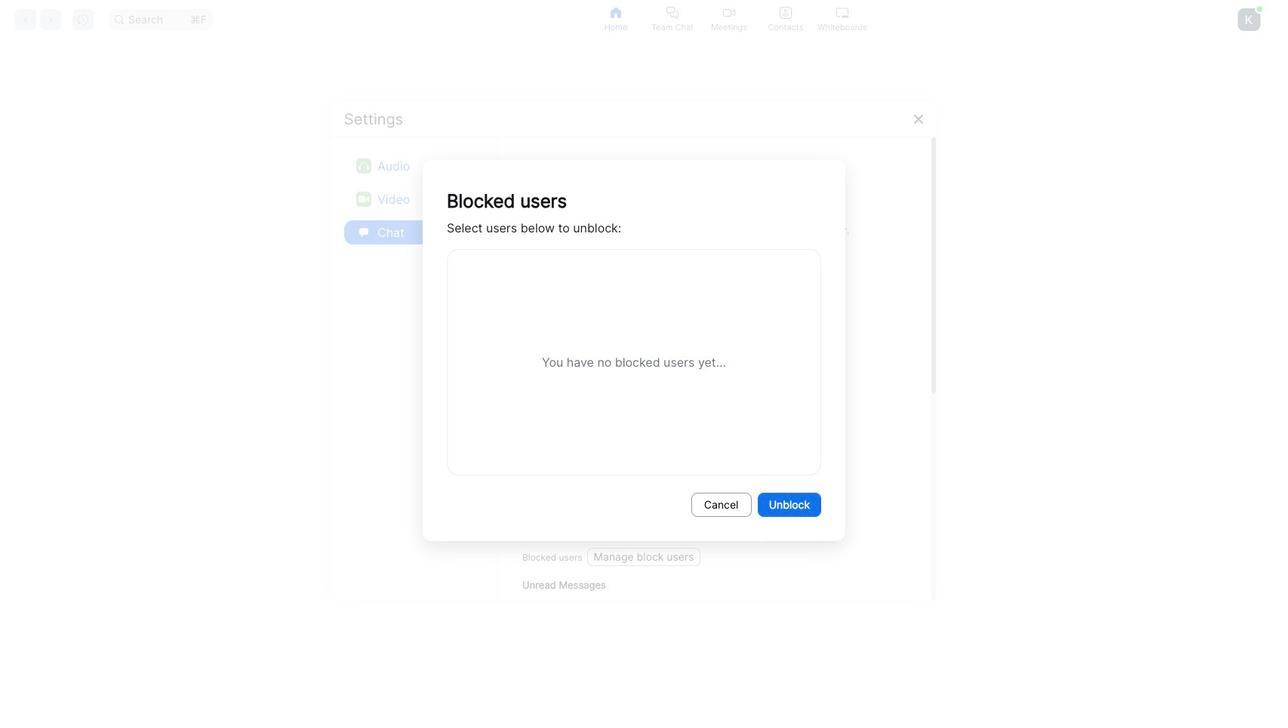 Task type: vqa. For each thing, say whether or not it's contained in the screenshot.
Zoom Logo
no



Task type: describe. For each thing, give the bounding box(es) containing it.
settings tab list
[[344, 149, 486, 249]]

team chat image
[[667, 6, 679, 19]]

video camera on image
[[396, 278, 429, 312]]

chat image
[[359, 228, 369, 237]]

profile contact image
[[780, 6, 792, 19]]

. change my status to "away" when i am inactive for element
[[541, 523, 758, 541]]

team chat image
[[667, 6, 679, 19]]

whiteboard small image
[[837, 6, 849, 19]]

. organize by section element
[[541, 371, 626, 389]]

headphone image
[[359, 160, 369, 171]]

profile contact image
[[780, 6, 792, 19]]

customize the look of my sidebar. white image
[[523, 437, 542, 457]]

schedule image
[[399, 407, 426, 437]]

video camera on image
[[396, 278, 429, 312]]

magnifier image
[[115, 15, 124, 24]]



Task type: locate. For each thing, give the bounding box(es) containing it.
tab list
[[588, 0, 871, 39]]

tab panel
[[0, 39, 1269, 702]]

video on image
[[723, 6, 736, 19], [723, 6, 736, 19]]

gray image
[[554, 437, 574, 457]]

unread messages. keep all unread messages on top in chat and channel lists element
[[541, 598, 788, 616]]

customize the behavior of my sidebar. only allow one section opened at a time element
[[541, 353, 712, 371]]

headphone image
[[356, 158, 372, 173]]

whiteboard small image
[[837, 6, 849, 19]]

magnifier image
[[115, 15, 124, 24]]

close image
[[913, 113, 925, 125], [913, 113, 925, 125]]

chat image
[[356, 225, 372, 240]]

video on image
[[356, 191, 372, 207], [359, 194, 369, 204]]

home small image
[[610, 6, 622, 19], [610, 6, 622, 19]]



